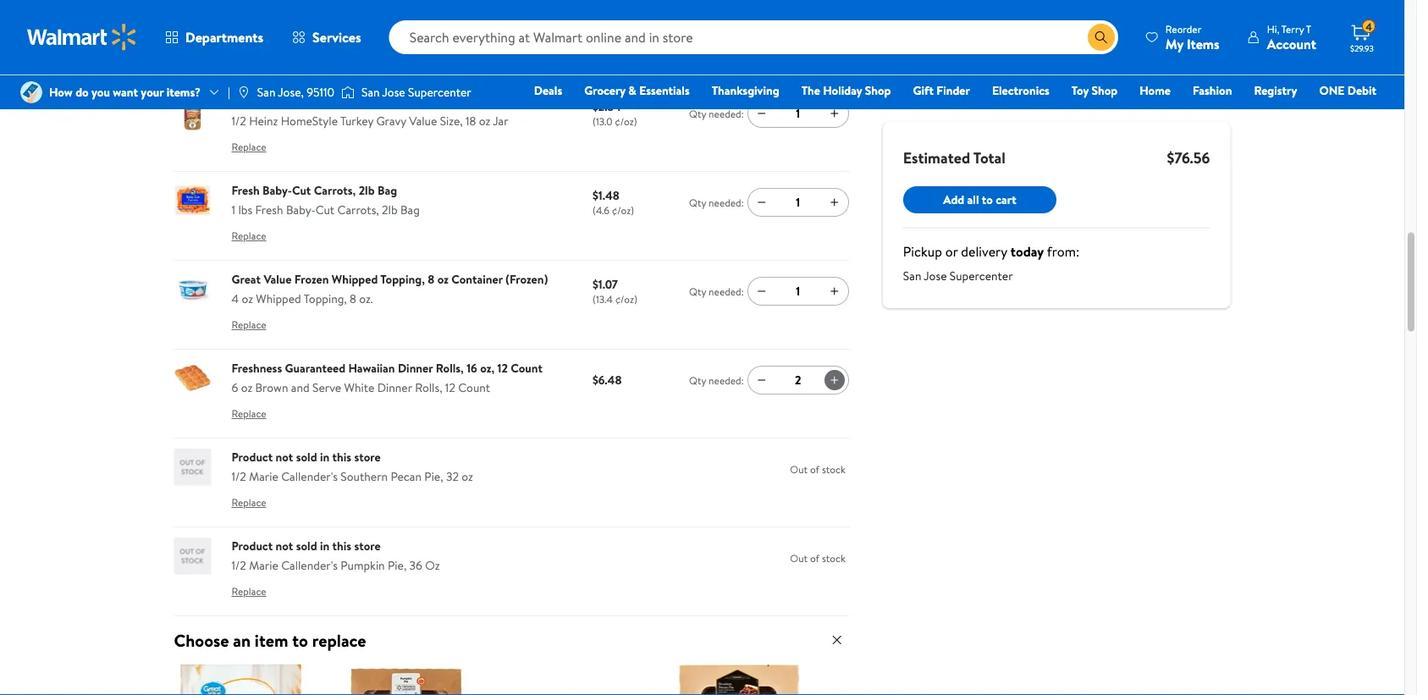 Task type: vqa. For each thing, say whether or not it's contained in the screenshot.
Stock associated with 1/2 Marie Callender's Pumpkin Pie, 36 Oz
yes



Task type: locate. For each thing, give the bounding box(es) containing it.
1 vertical spatial whipped
[[256, 291, 301, 308]]

0 horizontal spatial supercenter
[[408, 84, 472, 100]]

qty for $1.07
[[689, 284, 707, 299]]

dinner right the "hawaiian"
[[398, 360, 433, 377]]

1 vertical spatial baby-
[[286, 202, 316, 219]]

jose down ocean spray jellied cranberry sauce, 14 oz can 1/2 cans ocean spray jellied cranberry sauce, (14 oz can)
[[382, 84, 405, 100]]

 image left how
[[20, 81, 42, 103]]

1/2 inside product not sold in this store 1/2 marie callender's pumpkin pie, 36 oz
[[232, 558, 246, 574]]

marie inside product not sold in this store 1/2 marie callender's pumpkin pie, 36 oz
[[249, 558, 278, 574]]

3 qty needed: from the top
[[689, 195, 744, 210]]

1 horizontal spatial jose
[[924, 268, 947, 284]]

2 qty from the top
[[689, 107, 707, 121]]

qty left decrease quantity ocean spray jellied cranberry sauce, 14 oz can-count, current quantity 1 image
[[689, 18, 707, 32]]

2 callender's from the top
[[281, 558, 338, 574]]

4 1/2 from the top
[[232, 558, 246, 574]]

qty left decrease quantity great value frozen whipped topping, 8 oz container (frozen)-count, current quantity 1 icon
[[689, 284, 707, 299]]

12 down freshness guaranteed hawaiian dinner rolls, 16 oz, 12 count link
[[445, 380, 456, 396]]

bag
[[378, 182, 397, 199], [401, 202, 420, 219]]

¢/oz)
[[613, 26, 635, 40], [615, 115, 637, 129], [612, 204, 635, 218], [615, 293, 638, 307]]

1 vertical spatial to
[[292, 629, 308, 653]]

7 replace from the top
[[232, 585, 266, 599]]

cranberry up services
[[335, 4, 388, 21]]

0 vertical spatial sold
[[296, 449, 317, 465]]

sold for southern
[[296, 449, 317, 465]]

marie for product not sold in this store 1/2 marie callender's pumpkin pie, 36 oz
[[249, 558, 278, 574]]

san down pickup
[[904, 268, 922, 284]]

jellied down ocean spray jellied cranberry sauce, 14 oz can link
[[342, 24, 375, 41]]

0 vertical spatial 4
[[1366, 19, 1373, 34]]

1 horizontal spatial shop
[[1092, 82, 1118, 99]]

homestyle
[[264, 93, 320, 110], [281, 113, 338, 130]]

increase quantity heinz homestyle turkey gravy value size, 18 oz jar-count, current quantity 1 image
[[828, 107, 842, 121]]

qty needed: for $1.07
[[689, 284, 744, 299]]

1 replace button from the top
[[232, 45, 266, 72]]

needed: left decrease quantity great value frozen whipped topping, 8 oz container (frozen)-count, current quantity 1 icon
[[709, 284, 744, 299]]

1 horizontal spatial  image
[[237, 86, 251, 99]]

8 left "oz."
[[350, 291, 357, 308]]

whipped up "oz."
[[332, 271, 378, 288]]

great value frozen whipped topping, 8 oz container (frozen) 4 oz whipped topping, 8 oz.
[[232, 271, 548, 308]]

36
[[410, 558, 423, 574]]

1 needed: from the top
[[709, 18, 744, 32]]

in for pumpkin
[[320, 538, 330, 554]]

2 this from the top
[[332, 538, 352, 554]]

4 replace from the top
[[232, 318, 266, 333]]

0 vertical spatial out of stock
[[791, 462, 846, 477]]

0 vertical spatial in
[[320, 449, 330, 465]]

this for pumpkin
[[332, 538, 352, 554]]

0 vertical spatial 12
[[498, 360, 508, 377]]

in down product not sold in this store 1/2 marie callender's southern pecan pie, 32 oz
[[320, 538, 330, 554]]

in inside product not sold in this store 1/2 marie callender's pumpkin pie, 36 oz
[[320, 538, 330, 554]]

replace for 1/2 cans ocean spray jellied cranberry sauce, (14 oz can)
[[232, 51, 266, 66]]

value right the great in the left of the page
[[264, 271, 292, 288]]

95110
[[307, 84, 335, 100]]

1 product from the top
[[232, 449, 273, 465]]

12 right oz, at the left
[[498, 360, 508, 377]]

 image
[[341, 84, 355, 101]]

out of stock
[[791, 462, 846, 477], [791, 551, 846, 566]]

0 vertical spatial sauce,
[[390, 4, 424, 21]]

6 replace from the top
[[232, 496, 266, 510]]

0 horizontal spatial jar
[[477, 93, 492, 110]]

callender's inside product not sold in this store 1/2 marie callender's southern pecan pie, 32 oz
[[281, 469, 338, 485]]

 image for san
[[237, 86, 251, 99]]

decrease quantity freshness guaranteed hawaiian dinner rolls, 16 oz, 12 count-count, current quantity 2 image
[[755, 374, 769, 387]]

1 vertical spatial out of stock
[[791, 551, 846, 566]]

2 replace from the top
[[232, 140, 266, 155]]

in down serve
[[320, 449, 330, 465]]

shop right holiday
[[865, 82, 891, 99]]

your
[[141, 84, 164, 100]]

jellied up services
[[299, 4, 332, 21]]

cranberry down '14'
[[378, 24, 430, 41]]

rolls, down freshness guaranteed hawaiian dinner rolls, 16 oz, 12 count link
[[415, 380, 443, 396]]

heinz down jose,
[[249, 113, 278, 130]]

8
[[428, 271, 435, 288], [350, 291, 357, 308]]

1 left 'lbs'
[[232, 202, 235, 219]]

1 vertical spatial store
[[354, 538, 381, 554]]

qty needed: left decrease quantity freshness guaranteed hawaiian dinner rolls, 16 oz, 12 count-count, current quantity 2 icon
[[689, 373, 744, 388]]

4 needed: from the top
[[709, 284, 744, 299]]

gravy down heinz homestyle turkey gravy value size, 18 oz jar link
[[376, 113, 406, 130]]

1 vertical spatial topping,
[[304, 291, 347, 308]]

total
[[974, 147, 1006, 168]]

whipped down the great in the left of the page
[[256, 291, 301, 308]]

search icon image
[[1095, 30, 1109, 44]]

jar
[[477, 93, 492, 110], [493, 113, 509, 130]]

6 replace button from the top
[[232, 490, 266, 517]]

not for product not sold in this store 1/2 marie callender's pumpkin pie, 36 oz
[[276, 538, 293, 554]]

turkey right jose,
[[323, 93, 357, 110]]

store up pumpkin
[[354, 538, 381, 554]]

bag down heinz homestyle turkey gravy value size, 18 oz jar 1/2 heinz homestyle turkey gravy value size, 18 oz jar at the top left of page
[[378, 182, 397, 199]]

2 replace button from the top
[[232, 134, 266, 161]]

1 out from the top
[[791, 462, 808, 477]]

count right oz, at the left
[[511, 360, 543, 377]]

in for southern
[[320, 449, 330, 465]]

registry
[[1255, 82, 1298, 99]]

callender's left southern
[[281, 469, 338, 485]]

1 vertical spatial jose
[[924, 268, 947, 284]]

0 vertical spatial not
[[276, 449, 293, 465]]

freshness guaranteed 8 inch pumpkin pie, 22 oz image
[[510, 662, 637, 695]]

one debit walmart+
[[1320, 82, 1377, 122]]

1 horizontal spatial san
[[362, 84, 380, 100]]

replace button
[[232, 45, 266, 72], [232, 134, 266, 161], [232, 223, 266, 250], [232, 312, 266, 339], [232, 401, 266, 428], [232, 490, 266, 517], [232, 579, 266, 606]]

1 vertical spatial bag
[[401, 202, 420, 219]]

brown
[[255, 380, 288, 396]]

¢/oz) inside $1.07 (13.4 ¢/oz)
[[615, 293, 638, 307]]

ocean right cans
[[275, 24, 308, 41]]

0 horizontal spatial pie,
[[388, 558, 407, 574]]

1 vertical spatial of
[[810, 551, 820, 566]]

fresh
[[232, 182, 260, 199], [255, 202, 283, 219]]

count
[[511, 360, 543, 377], [458, 380, 490, 396]]

0 vertical spatial product
[[232, 449, 273, 465]]

qty needed: left decrease quantity ocean spray jellied cranberry sauce, 14 oz can-count, current quantity 1 image
[[689, 18, 744, 32]]

pie, inside product not sold in this store 1/2 marie callender's southern pecan pie, 32 oz
[[425, 469, 443, 485]]

0 horizontal spatial bag
[[378, 182, 397, 199]]

increase quantity freshness guaranteed hawaiian dinner rolls, 16 oz, 12 count-count, current quantity 2 image
[[828, 374, 842, 387]]

1
[[796, 17, 801, 33], [796, 106, 801, 122], [796, 194, 801, 211], [232, 202, 235, 219], [796, 283, 801, 300]]

3 needed: from the top
[[709, 195, 744, 210]]

qty needed: left decrease quantity great value frozen whipped topping, 8 oz container (frozen)-count, current quantity 1 icon
[[689, 284, 744, 299]]

(frozen)
[[506, 271, 548, 288]]

1 this from the top
[[332, 449, 352, 465]]

reorder
[[1166, 22, 1202, 36]]

finder
[[937, 82, 971, 99]]

store inside product not sold in this store 1/2 marie callender's southern pecan pie, 32 oz
[[354, 449, 381, 465]]

4 replace button from the top
[[232, 312, 266, 339]]

store for pumpkin
[[354, 538, 381, 554]]

estimated
[[904, 147, 971, 168]]

1 stock from the top
[[822, 462, 846, 477]]

sold inside product not sold in this store 1/2 marie callender's pumpkin pie, 36 oz
[[296, 538, 317, 554]]

fashion
[[1193, 82, 1233, 99]]

callender's for pumpkin
[[281, 558, 338, 574]]

0 vertical spatial carrots,
[[314, 182, 356, 199]]

store inside product not sold in this store 1/2 marie callender's pumpkin pie, 36 oz
[[354, 538, 381, 554]]

not inside product not sold in this store 1/2 marie callender's southern pecan pie, 32 oz
[[276, 449, 293, 465]]

qty down essentials on the left of the page
[[689, 107, 707, 121]]

qty for $1.48
[[689, 195, 707, 210]]

(13.0
[[593, 115, 613, 129]]

1 horizontal spatial 8
[[428, 271, 435, 288]]

needed: left decrease quantity freshness guaranteed hawaiian dinner rolls, 16 oz, 12 count-count, current quantity 2 icon
[[709, 373, 744, 388]]

topping, down frozen
[[304, 291, 347, 308]]

0 horizontal spatial ocean
[[232, 4, 265, 21]]

spray up cans
[[268, 4, 297, 21]]

jose down pickup
[[924, 268, 947, 284]]

heinz homestyle turkey gravy value size, 18 oz jar 1/2 heinz homestyle turkey gravy value size, 18 oz jar
[[232, 93, 509, 130]]

1 vertical spatial spray
[[311, 24, 340, 41]]

not for product not sold in this store 1/2 marie callender's southern pecan pie, 32 oz
[[276, 449, 293, 465]]

sold for pumpkin
[[296, 538, 317, 554]]

1 left increase quantity heinz homestyle turkey gravy value size, 18 oz jar-count, current quantity 1 image
[[796, 106, 801, 122]]

1 vertical spatial marie
[[249, 558, 278, 574]]

this inside product not sold in this store 1/2 marie callender's southern pecan pie, 32 oz
[[332, 449, 352, 465]]

2lb up great value frozen whipped topping, 8 oz container (frozen) link
[[382, 202, 398, 219]]

southern
[[341, 469, 388, 485]]

1 horizontal spatial ocean
[[275, 24, 308, 41]]

¢/oz) for $2.34
[[615, 115, 637, 129]]

in inside product not sold in this store 1/2 marie callender's southern pecan pie, 32 oz
[[320, 449, 330, 465]]

product for product not sold in this store 1/2 marie callender's southern pecan pie, 32 oz
[[232, 449, 273, 465]]

this for southern
[[332, 449, 352, 465]]

0 vertical spatial marie
[[249, 469, 278, 485]]

0 vertical spatial dinner
[[398, 360, 433, 377]]

the holiday shop
[[802, 82, 891, 99]]

2 needed: from the top
[[709, 107, 744, 121]]

2 marie from the top
[[249, 558, 278, 574]]

0 horizontal spatial  image
[[20, 81, 42, 103]]

qty needed: down thanksgiving link
[[689, 107, 744, 121]]

white
[[344, 380, 375, 396]]

1 vertical spatial homestyle
[[281, 113, 338, 130]]

dinner down freshness guaranteed hawaiian dinner rolls, 16 oz, 12 count link
[[378, 380, 412, 396]]

2 product from the top
[[232, 538, 273, 554]]

needed: left decrease quantity ocean spray jellied cranberry sauce, 14 oz can-count, current quantity 1 image
[[709, 18, 744, 32]]

1 qty from the top
[[689, 18, 707, 32]]

thanksgiving link
[[704, 81, 787, 100]]

1 horizontal spatial supercenter
[[950, 268, 1013, 284]]

freshness guaranteed hawaiian dinner rolls, 16 oz, 12 count image
[[174, 360, 211, 397]]

1 1/2 from the top
[[232, 24, 246, 41]]

1 not from the top
[[276, 449, 293, 465]]

san
[[257, 84, 276, 100], [362, 84, 380, 100], [904, 268, 922, 284]]

¢/oz) right "(4.6"
[[612, 204, 635, 218]]

0 vertical spatial size,
[[423, 93, 446, 110]]

3 1/2 from the top
[[232, 469, 246, 485]]

2 of from the top
[[810, 551, 820, 566]]

qty for $1.98
[[689, 18, 707, 32]]

0 horizontal spatial san
[[257, 84, 276, 100]]

from:
[[1047, 242, 1080, 261]]

pie,
[[425, 469, 443, 485], [388, 558, 407, 574]]

qty left decrease quantity fresh baby-cut carrots, 2lb bag-count, current quantity 1 image
[[689, 195, 707, 210]]

¢/oz) for $1.98
[[613, 26, 635, 40]]

1 horizontal spatial to
[[982, 191, 993, 208]]

estimated total
[[904, 147, 1006, 168]]

rolls, left the 16
[[436, 360, 464, 377]]

ocean up cans
[[232, 4, 265, 21]]

2 out of stock from the top
[[791, 551, 846, 566]]

out
[[791, 462, 808, 477], [791, 551, 808, 566]]

1 sold from the top
[[296, 449, 317, 465]]

needed: down thanksgiving link
[[709, 107, 744, 121]]

heinz right |
[[232, 93, 261, 110]]

1 vertical spatial 12
[[445, 380, 456, 396]]

gift finder
[[913, 82, 971, 99]]

homestyle right |
[[264, 93, 320, 110]]

fresh up 'lbs'
[[232, 182, 260, 199]]

3 replace from the top
[[232, 229, 266, 244]]

5 replace from the top
[[232, 407, 266, 422]]

1 left increase quantity fresh baby-cut carrots, 2lb bag-count, current quantity 1 icon
[[796, 194, 801, 211]]

to right item in the bottom of the page
[[292, 629, 308, 653]]

0 vertical spatial lemons, 2 lb bag image
[[174, 449, 211, 486]]

0 vertical spatial out
[[791, 462, 808, 477]]

2 lemons, 2 lb bag image from the top
[[174, 538, 211, 575]]

spray down ocean spray jellied cranberry sauce, 14 oz can link
[[311, 24, 340, 41]]

departments
[[185, 28, 263, 47]]

product for product not sold in this store 1/2 marie callender's pumpkin pie, 36 oz
[[232, 538, 273, 554]]

gift
[[913, 82, 934, 99]]

pumpkin
[[341, 558, 385, 574]]

 image
[[20, 81, 42, 103], [237, 86, 251, 99]]

2 shop from the left
[[1092, 82, 1118, 99]]

1 qty needed: from the top
[[689, 18, 744, 32]]

1 right decrease quantity ocean spray jellied cranberry sauce, 14 oz can-count, current quantity 1 image
[[796, 17, 801, 33]]

2 horizontal spatial san
[[904, 268, 922, 284]]

1 vertical spatial sold
[[296, 538, 317, 554]]

8 left the container
[[428, 271, 435, 288]]

1 horizontal spatial spray
[[311, 24, 340, 41]]

1 vertical spatial size,
[[440, 113, 463, 130]]

2 in from the top
[[320, 538, 330, 554]]

4 up $29.93
[[1366, 19, 1373, 34]]

1 horizontal spatial pie,
[[425, 469, 443, 485]]

qty
[[689, 18, 707, 32], [689, 107, 707, 121], [689, 195, 707, 210], [689, 284, 707, 299], [689, 373, 707, 388]]

0 vertical spatial supercenter
[[408, 84, 472, 100]]

stock for 1/2 marie callender's pumpkin pie, 36 oz
[[822, 551, 846, 566]]

grocery & essentials link
[[577, 81, 698, 100]]

callender's
[[281, 469, 338, 485], [281, 558, 338, 574]]

3 replace button from the top
[[232, 223, 266, 250]]

stock for 1/2 marie callender's southern pecan pie, 32 oz
[[822, 462, 846, 477]]

1 for $1.07
[[796, 283, 801, 300]]

1 for $1.98
[[796, 17, 801, 33]]

2 out from the top
[[791, 551, 808, 566]]

freshness guaranteed hawaiian dinner rolls, 16 oz, 12 count link
[[232, 360, 543, 377]]

1 horizontal spatial 2lb
[[382, 202, 398, 219]]

san for san jose, 95110
[[257, 84, 276, 100]]

home link
[[1133, 81, 1179, 100]]

0 horizontal spatial shop
[[865, 82, 891, 99]]

this up pumpkin
[[332, 538, 352, 554]]

0 horizontal spatial to
[[292, 629, 308, 653]]

1 horizontal spatial count
[[511, 360, 543, 377]]

replace button for 1/2 cans ocean spray jellied cranberry sauce, (14 oz can)
[[232, 45, 266, 72]]

18
[[449, 93, 460, 110], [466, 113, 476, 130]]

store up southern
[[354, 449, 381, 465]]

callender's for southern
[[281, 469, 338, 485]]

value inside the great value frozen whipped topping, 8 oz container (frozen) 4 oz whipped topping, 8 oz.
[[264, 271, 292, 288]]

needed: for $1.98
[[709, 18, 744, 32]]

$1.07 (13.4 ¢/oz)
[[593, 276, 638, 307]]

1 out of stock from the top
[[791, 462, 846, 477]]

$29.93
[[1351, 42, 1375, 54]]

value down ocean spray jellied cranberry sauce, 14 oz can 1/2 cans ocean spray jellied cranberry sauce, (14 oz can)
[[392, 93, 420, 110]]

0 horizontal spatial 8
[[350, 291, 357, 308]]

can)
[[501, 24, 525, 41]]

1/2 inside product not sold in this store 1/2 marie callender's southern pecan pie, 32 oz
[[232, 469, 246, 485]]

¢/oz) right (13.0
[[615, 115, 637, 129]]

4 down the great in the left of the page
[[232, 291, 239, 308]]

san right the 95110
[[362, 84, 380, 100]]

stock
[[822, 462, 846, 477], [822, 551, 846, 566]]

2 store from the top
[[354, 538, 381, 554]]

0 horizontal spatial topping,
[[304, 291, 347, 308]]

increase quantity ocean spray jellied cranberry sauce, 14 oz can-count, current quantity 1 image
[[828, 18, 842, 32]]

great
[[232, 271, 261, 288]]

or
[[946, 242, 958, 261]]

home
[[1140, 82, 1171, 99]]

4 qty from the top
[[689, 284, 707, 299]]

0 vertical spatial count
[[511, 360, 543, 377]]

0 vertical spatial jose
[[382, 84, 405, 100]]

1 right decrease quantity great value frozen whipped topping, 8 oz container (frozen)-count, current quantity 1 icon
[[796, 283, 801, 300]]

1 vertical spatial 4
[[232, 291, 239, 308]]

sauce, left '14'
[[390, 4, 424, 21]]

1 vertical spatial 18
[[466, 113, 476, 130]]

1 vertical spatial callender's
[[281, 558, 338, 574]]

turkey down heinz homestyle turkey gravy value size, 18 oz jar link
[[340, 113, 374, 130]]

0 vertical spatial stock
[[822, 462, 846, 477]]

1 store from the top
[[354, 449, 381, 465]]

sauce, down can
[[433, 24, 466, 41]]

deals
[[534, 82, 563, 99]]

2 1/2 from the top
[[232, 113, 246, 130]]

12
[[498, 360, 508, 377], [445, 380, 456, 396]]

1 horizontal spatial jar
[[493, 113, 509, 130]]

2 sold from the top
[[296, 538, 317, 554]]

0 vertical spatial baby-
[[263, 182, 292, 199]]

walmart+ link
[[1319, 105, 1385, 123]]

callender's inside product not sold in this store 1/2 marie callender's pumpkin pie, 36 oz
[[281, 558, 338, 574]]

want
[[113, 84, 138, 100]]

 image right |
[[237, 86, 251, 99]]

1 marie from the top
[[249, 469, 278, 485]]

2 not from the top
[[276, 538, 293, 554]]

product inside product not sold in this store 1/2 marie callender's pumpkin pie, 36 oz
[[232, 538, 273, 554]]

1 replace from the top
[[232, 51, 266, 66]]

product not sold in this store 1/2 marie callender's southern pecan pie, 32 oz
[[232, 449, 473, 485]]

¢/oz) right (13.4
[[615, 293, 638, 307]]

to right all
[[982, 191, 993, 208]]

holiday
[[823, 82, 863, 99]]

pickup
[[904, 242, 943, 261]]

qty needed: left decrease quantity fresh baby-cut carrots, 2lb bag-count, current quantity 1 image
[[689, 195, 744, 210]]

1 vertical spatial in
[[320, 538, 330, 554]]

supercenter down '(14'
[[408, 84, 472, 100]]

2lb down heinz homestyle turkey gravy value size, 18 oz jar 1/2 heinz homestyle turkey gravy value size, 18 oz jar at the top left of page
[[359, 182, 375, 199]]

4 qty needed: from the top
[[689, 284, 744, 299]]

pie, left 36
[[388, 558, 407, 574]]

not inside product not sold in this store 1/2 marie callender's pumpkin pie, 36 oz
[[276, 538, 293, 554]]

1 callender's from the top
[[281, 469, 338, 485]]

1 vertical spatial sauce,
[[433, 24, 466, 41]]

needed: for $1.48
[[709, 195, 744, 210]]

this inside product not sold in this store 1/2 marie callender's pumpkin pie, 36 oz
[[332, 538, 352, 554]]

2 qty needed: from the top
[[689, 107, 744, 121]]

marketside bourbon pecan pie, 36 oz, fresh bakery, whole pie, shelf-stable/ ambient image
[[676, 662, 803, 695]]

fresh right 'lbs'
[[255, 202, 283, 219]]

ocean
[[232, 4, 265, 21], [275, 24, 308, 41]]

0 horizontal spatial count
[[458, 380, 490, 396]]

supercenter inside pickup or delivery today from: san jose supercenter
[[950, 268, 1013, 284]]

1 lemons, 2 lb bag image from the top
[[174, 449, 211, 486]]

ocean spray jellied cranberry sauce, 14 oz can image
[[174, 4, 211, 42]]

needed: left decrease quantity fresh baby-cut carrots, 2lb bag-count, current quantity 1 image
[[709, 195, 744, 210]]

1 of from the top
[[810, 462, 820, 477]]

1 vertical spatial product
[[232, 538, 273, 554]]

gravy right the 95110
[[359, 93, 389, 110]]

7 replace button from the top
[[232, 579, 266, 606]]

sauce,
[[390, 4, 424, 21], [433, 24, 466, 41]]

2 stock from the top
[[822, 551, 846, 566]]

and
[[291, 380, 310, 396]]

count down the 16
[[458, 380, 490, 396]]

decrease quantity ocean spray jellied cranberry sauce, 14 oz can-count, current quantity 1 image
[[755, 18, 769, 32]]

1 in from the top
[[320, 449, 330, 465]]

sold inside product not sold in this store 1/2 marie callender's southern pecan pie, 32 oz
[[296, 449, 317, 465]]

supercenter down delivery
[[950, 268, 1013, 284]]

0 horizontal spatial 12
[[445, 380, 456, 396]]

0 vertical spatial topping,
[[381, 271, 425, 288]]

fresh baby-cut carrots, 2lb bag link
[[232, 182, 397, 199]]

lemons, 2 lb bag image
[[174, 449, 211, 486], [174, 538, 211, 575]]

oz inside freshness guaranteed hawaiian dinner rolls, 16 oz, 12 count 6 oz brown and serve white dinner rolls, 12 count
[[241, 380, 253, 396]]

pie, left 32
[[425, 469, 443, 485]]

1 vertical spatial not
[[276, 538, 293, 554]]

marie inside product not sold in this store 1/2 marie callender's southern pecan pie, 32 oz
[[249, 469, 278, 485]]

value down san jose supercenter on the left top of page
[[409, 113, 437, 130]]

product inside product not sold in this store 1/2 marie callender's southern pecan pie, 32 oz
[[232, 449, 273, 465]]

3 qty from the top
[[689, 195, 707, 210]]

product
[[232, 449, 273, 465], [232, 538, 273, 554]]

decrease quantity great value frozen whipped topping, 8 oz container (frozen)-count, current quantity 1 image
[[755, 285, 769, 298]]

0 vertical spatial gravy
[[359, 93, 389, 110]]

0 vertical spatial this
[[332, 449, 352, 465]]

1 horizontal spatial 18
[[466, 113, 476, 130]]

needed: for $2.34
[[709, 107, 744, 121]]

value
[[392, 93, 420, 110], [409, 113, 437, 130], [264, 271, 292, 288]]

5 replace button from the top
[[232, 401, 266, 428]]

this up southern
[[332, 449, 352, 465]]

bag up great value frozen whipped topping, 8 oz container (frozen) link
[[401, 202, 420, 219]]

5 qty needed: from the top
[[689, 373, 744, 388]]

choose
[[174, 629, 229, 653]]

services button
[[278, 17, 376, 58]]

callender's left pumpkin
[[281, 558, 338, 574]]

shop right "toy"
[[1092, 82, 1118, 99]]

¢/oz) inside $1.48 (4.6 ¢/oz)
[[612, 204, 635, 218]]

store for southern
[[354, 449, 381, 465]]

pie, inside product not sold in this store 1/2 marie callender's pumpkin pie, 36 oz
[[388, 558, 407, 574]]

0 vertical spatial pie,
[[425, 469, 443, 485]]

san left jose,
[[257, 84, 276, 100]]

¢/oz) right "(14.1"
[[613, 26, 635, 40]]

0 horizontal spatial whipped
[[256, 291, 301, 308]]

topping, left the container
[[381, 271, 425, 288]]

1 inside fresh baby-cut carrots, 2lb bag 1 lbs fresh baby-cut carrots, 2lb bag
[[232, 202, 235, 219]]

1/2 inside ocean spray jellied cranberry sauce, 14 oz can 1/2 cans ocean spray jellied cranberry sauce, (14 oz can)
[[232, 24, 246, 41]]

qty left decrease quantity freshness guaranteed hawaiian dinner rolls, 16 oz, 12 count-count, current quantity 2 icon
[[689, 373, 707, 388]]

5 qty from the top
[[689, 373, 707, 388]]

¢/oz) inside $1.98 (14.1 ¢/oz)
[[613, 26, 635, 40]]

0 vertical spatial callender's
[[281, 469, 338, 485]]

0 vertical spatial 2lb
[[359, 182, 375, 199]]

¢/oz) inside $2.34 (13.0 ¢/oz)
[[615, 115, 637, 129]]

to
[[982, 191, 993, 208], [292, 629, 308, 653]]

jose
[[382, 84, 405, 100], [924, 268, 947, 284]]

homestyle down the 95110
[[281, 113, 338, 130]]

4
[[1366, 19, 1373, 34], [232, 291, 239, 308]]



Task type: describe. For each thing, give the bounding box(es) containing it.
1 shop from the left
[[865, 82, 891, 99]]

1 horizontal spatial sauce,
[[433, 24, 466, 41]]

san jose, 95110
[[257, 84, 335, 100]]

out for 1/2 marie callender's southern pecan pie, 32 oz
[[791, 462, 808, 477]]

pickup or delivery today from: san jose supercenter
[[904, 242, 1080, 284]]

0 vertical spatial 8
[[428, 271, 435, 288]]

1 vertical spatial 2lb
[[382, 202, 398, 219]]

serve
[[312, 380, 341, 396]]

marketside 10" cinnamon whiskey walnut pie, 36 oz, fresh bakery, shelf-stable/ ambient, whole pie image
[[843, 662, 970, 695]]

0 vertical spatial cut
[[292, 182, 311, 199]]

1 vertical spatial cranberry
[[378, 24, 430, 41]]

t
[[1307, 22, 1312, 36]]

my
[[1166, 34, 1184, 53]]

Walmart Site-Wide search field
[[389, 20, 1119, 54]]

$1.98
[[593, 9, 618, 26]]

needed: for $1.07
[[709, 284, 744, 299]]

great value traditional pumpkin pie, 36 oz (frozen) image
[[178, 662, 305, 695]]

1 vertical spatial rolls,
[[415, 380, 443, 396]]

hawaiian
[[348, 360, 395, 377]]

1 for $1.48
[[796, 194, 801, 211]]

close items to replace image
[[831, 634, 844, 647]]

1 horizontal spatial jellied
[[342, 24, 375, 41]]

¢/oz) for $1.07
[[615, 293, 638, 307]]

1 horizontal spatial 4
[[1366, 19, 1373, 34]]

decrease quantity heinz homestyle turkey gravy value size, 18 oz jar-count, current quantity 1 image
[[755, 107, 769, 121]]

increase quantity fresh baby-cut carrots, 2lb bag-count, current quantity 1 image
[[828, 196, 842, 209]]

0 vertical spatial whipped
[[332, 271, 378, 288]]

(14
[[469, 24, 484, 41]]

1 horizontal spatial 12
[[498, 360, 508, 377]]

qty needed: for $1.48
[[689, 195, 744, 210]]

replace button for 6 oz brown and serve white dinner rolls, 12 count
[[232, 401, 266, 428]]

0 vertical spatial turkey
[[323, 93, 357, 110]]

oz inside product not sold in this store 1/2 marie callender's southern pecan pie, 32 oz
[[462, 469, 473, 485]]

0 vertical spatial bag
[[378, 182, 397, 199]]

0 horizontal spatial jose
[[382, 84, 405, 100]]

walmart image
[[27, 24, 137, 51]]

san inside pickup or delivery today from: san jose supercenter
[[904, 268, 922, 284]]

1 horizontal spatial bag
[[401, 202, 420, 219]]

16
[[467, 360, 478, 377]]

fresh baby-cut carrots, 2lb bag image
[[174, 182, 211, 219]]

all
[[968, 191, 979, 208]]

item
[[255, 629, 288, 653]]

how do you want your items?
[[49, 84, 201, 100]]

ocean spray jellied cranberry sauce, 14 oz can link
[[232, 4, 476, 21]]

$2.34 (13.0 ¢/oz)
[[593, 98, 637, 129]]

|
[[228, 84, 230, 100]]

1 vertical spatial jar
[[493, 113, 509, 130]]

container
[[452, 271, 503, 288]]

fashion link
[[1186, 81, 1240, 100]]

1 vertical spatial carrots,
[[338, 202, 379, 219]]

cart
[[996, 191, 1017, 208]]

(13.4
[[593, 293, 613, 307]]

items
[[1187, 34, 1220, 53]]

deals link
[[527, 81, 570, 100]]

1 vertical spatial dinner
[[378, 380, 412, 396]]

0 vertical spatial heinz
[[232, 93, 261, 110]]

$1.48 (4.6 ¢/oz)
[[593, 187, 635, 218]]

of for 1/2 marie callender's southern pecan pie, 32 oz
[[810, 462, 820, 477]]

0 horizontal spatial spray
[[268, 4, 297, 21]]

an
[[233, 629, 251, 653]]

replace button for 1 lbs fresh baby-cut carrots, 2lb bag
[[232, 223, 266, 250]]

replace for 6 oz brown and serve white dinner rolls, 12 count
[[232, 407, 266, 422]]

1 for $2.34
[[796, 106, 801, 122]]

0 vertical spatial cranberry
[[335, 4, 388, 21]]

0 vertical spatial fresh
[[232, 182, 260, 199]]

san for san jose supercenter
[[362, 84, 380, 100]]

of for 1/2 marie callender's pumpkin pie, 36 oz
[[810, 551, 820, 566]]

0 vertical spatial ocean
[[232, 4, 265, 21]]

can
[[455, 4, 476, 21]]

essentials
[[640, 82, 690, 99]]

qty for $2.34
[[689, 107, 707, 121]]

0 horizontal spatial jellied
[[299, 4, 332, 21]]

0 vertical spatial value
[[392, 93, 420, 110]]

increase quantity great value frozen whipped topping, 8 oz container (frozen)-count, current quantity 1 image
[[828, 285, 842, 298]]

guaranteed
[[285, 360, 346, 377]]

1 vertical spatial gravy
[[376, 113, 406, 130]]

walmart+
[[1327, 106, 1377, 122]]

replace for 1 lbs fresh baby-cut carrots, 2lb bag
[[232, 229, 266, 244]]

1 vertical spatial cut
[[316, 202, 335, 219]]

0 vertical spatial homestyle
[[264, 93, 320, 110]]

5 needed: from the top
[[709, 373, 744, 388]]

$76.56
[[1168, 147, 1211, 168]]

add all to cart
[[944, 191, 1017, 208]]

oz
[[425, 558, 440, 574]]

lbs
[[238, 202, 252, 219]]

0 horizontal spatial 2lb
[[359, 182, 375, 199]]

replace button for 1/2 heinz homestyle turkey gravy value size, 18 oz jar
[[232, 134, 266, 161]]

great value frozen whipped topping, 8 oz container (frozen) image
[[174, 271, 211, 308]]

items?
[[167, 84, 201, 100]]

out of stock for 1/2 marie callender's pumpkin pie, 36 oz
[[791, 551, 846, 566]]

1 horizontal spatial topping,
[[381, 271, 425, 288]]

delivery
[[962, 242, 1008, 261]]

1/2 inside heinz homestyle turkey gravy value size, 18 oz jar 1/2 heinz homestyle turkey gravy value size, 18 oz jar
[[232, 113, 246, 130]]

hi, terry t account
[[1268, 22, 1317, 53]]

0 horizontal spatial sauce,
[[390, 4, 424, 21]]

how
[[49, 84, 73, 100]]

toy shop
[[1072, 82, 1118, 99]]

qty needed: for $2.34
[[689, 107, 744, 121]]

replace
[[312, 629, 366, 653]]

2
[[795, 372, 802, 389]]

Search search field
[[389, 20, 1119, 54]]

toy
[[1072, 82, 1089, 99]]

replace for 4 oz whipped topping, 8 oz.
[[232, 318, 266, 333]]

$1.07
[[593, 276, 618, 293]]

product not sold in this store 1/2 marie callender's pumpkin pie, 36 oz
[[232, 538, 440, 574]]

ocean spray jellied cranberry sauce, 14 oz can 1/2 cans ocean spray jellied cranberry sauce, (14 oz can)
[[232, 4, 525, 41]]

heinz homestyle turkey gravy value size, 18 oz jar image
[[174, 93, 211, 130]]

1 vertical spatial 8
[[350, 291, 357, 308]]

1 vertical spatial fresh
[[255, 202, 283, 219]]

0 vertical spatial jar
[[477, 93, 492, 110]]

freshness guaranteed hawaiian dinner rolls, 16 oz, 12 count 6 oz brown and serve white dinner rolls, 12 count
[[232, 360, 543, 396]]

1 vertical spatial ocean
[[275, 24, 308, 41]]

fresh baby-cut carrots, 2lb bag 1 lbs fresh baby-cut carrots, 2lb bag
[[232, 182, 420, 219]]

one debit link
[[1312, 81, 1385, 100]]

electronics link
[[985, 81, 1058, 100]]

great value frozen whipped topping, 8 oz container (frozen) link
[[232, 271, 548, 288]]

frozen
[[295, 271, 329, 288]]

0 vertical spatial 18
[[449, 93, 460, 110]]

lemons, 2 lb bag image for 1/2 marie callender's pumpkin pie, 36 oz
[[174, 538, 211, 575]]

grocery
[[585, 82, 626, 99]]

1 vertical spatial count
[[458, 380, 490, 396]]

you
[[92, 84, 110, 100]]

one
[[1320, 82, 1345, 99]]

jose,
[[278, 84, 304, 100]]

0 vertical spatial rolls,
[[436, 360, 464, 377]]

services
[[313, 28, 361, 47]]

$1.98 (14.1 ¢/oz)
[[593, 9, 635, 40]]

electronics
[[993, 82, 1050, 99]]

lemons, 2 lb bag image for 1/2 marie callender's southern pecan pie, 32 oz
[[174, 449, 211, 486]]

out for 1/2 marie callender's pumpkin pie, 36 oz
[[791, 551, 808, 566]]

out of stock for 1/2 marie callender's southern pecan pie, 32 oz
[[791, 462, 846, 477]]

4 inside the great value frozen whipped topping, 8 oz container (frozen) 4 oz whipped topping, 8 oz.
[[232, 291, 239, 308]]

jose inside pickup or delivery today from: san jose supercenter
[[924, 268, 947, 284]]

1 vertical spatial value
[[409, 113, 437, 130]]

marie for product not sold in this store 1/2 marie callender's southern pecan pie, 32 oz
[[249, 469, 278, 485]]

$6.48
[[593, 372, 622, 389]]

freshness
[[232, 360, 282, 377]]

&
[[629, 82, 637, 99]]

1 vertical spatial heinz
[[249, 113, 278, 130]]

freshness guaranteed 10 inch pumpkin pie image
[[344, 662, 471, 695]]

oz.
[[359, 291, 373, 308]]

qty needed: for $1.98
[[689, 18, 744, 32]]

departments button
[[151, 17, 278, 58]]

heinz homestyle turkey gravy value size, 18 oz jar link
[[232, 93, 492, 110]]

$2.34
[[593, 98, 622, 115]]

terry
[[1282, 22, 1305, 36]]

decrease quantity fresh baby-cut carrots, 2lb bag-count, current quantity 1 image
[[755, 196, 769, 209]]

1 vertical spatial turkey
[[340, 113, 374, 130]]

gift finder link
[[906, 81, 978, 100]]

32
[[446, 469, 459, 485]]

the
[[802, 82, 821, 99]]

replace button for 4 oz whipped topping, 8 oz.
[[232, 312, 266, 339]]

to inside button
[[982, 191, 993, 208]]

 image for how
[[20, 81, 42, 103]]

(14.1
[[593, 26, 610, 40]]

cans
[[249, 24, 272, 41]]

14
[[427, 4, 438, 21]]

do
[[76, 84, 89, 100]]

account
[[1268, 34, 1317, 53]]

6
[[232, 380, 238, 396]]

the holiday shop link
[[794, 81, 899, 100]]

hi,
[[1268, 22, 1280, 36]]

¢/oz) for $1.48
[[612, 204, 635, 218]]

toy shop link
[[1064, 81, 1126, 100]]

replace for 1/2 heinz homestyle turkey gravy value size, 18 oz jar
[[232, 140, 266, 155]]



